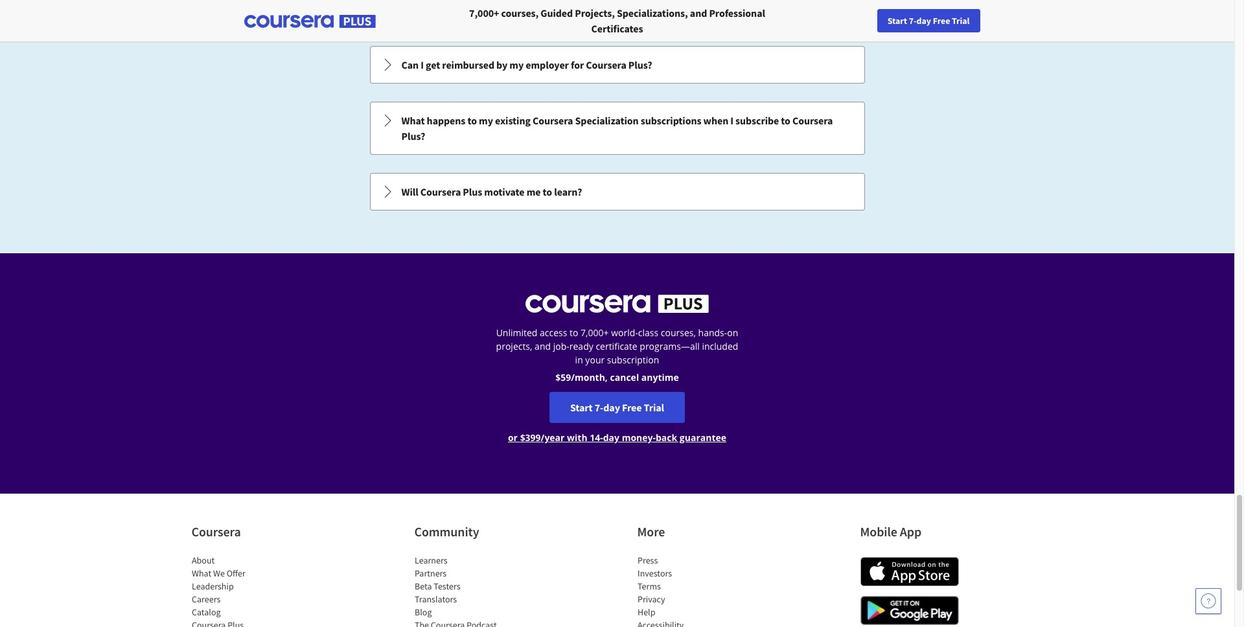 Task type: locate. For each thing, give the bounding box(es) containing it.
will coursera plus motivate me to learn?
[[401, 185, 582, 198]]

your right find
[[939, 15, 956, 27]]

what inside about what we offer leadership careers catalog
[[191, 568, 211, 579]]

1 vertical spatial courses,
[[661, 327, 696, 339]]

1 vertical spatial what
[[191, 568, 211, 579]]

specializations,
[[617, 6, 688, 19]]

7-
[[909, 15, 917, 27], [595, 401, 603, 414]]

day left new
[[917, 15, 931, 27]]

translators
[[414, 594, 457, 605]]

0 vertical spatial my
[[510, 58, 524, 71]]

start left find
[[888, 15, 907, 27]]

7,000+ inside unlimited access to 7,000+ world-class courses, hands-on projects, and job-ready certificate programs—all included in your subscription
[[581, 327, 609, 339]]

more
[[637, 524, 665, 540]]

courses, inside unlimited access to 7,000+ world-class courses, hands-on projects, and job-ready certificate programs—all included in your subscription
[[661, 327, 696, 339]]

0 horizontal spatial start 7-day free trial
[[570, 401, 664, 414]]

trial left career on the top of page
[[952, 15, 970, 27]]

testers
[[433, 581, 460, 592]]

i left get
[[421, 58, 424, 71]]

i
[[421, 58, 424, 71], [730, 114, 734, 127]]

1 horizontal spatial start
[[888, 15, 907, 27]]

app
[[900, 524, 922, 540]]

plus?
[[628, 58, 652, 71], [401, 130, 425, 143]]

coursera right for
[[586, 58, 626, 71]]

mobile app
[[860, 524, 922, 540]]

day
[[917, 15, 931, 27], [603, 401, 620, 414], [603, 432, 619, 444]]

can i get reimbursed by my employer for coursera plus? button
[[370, 47, 864, 83]]

to up ready
[[570, 327, 578, 339]]

0 vertical spatial courses,
[[501, 6, 539, 19]]

my right by
[[510, 58, 524, 71]]

projects,
[[496, 340, 532, 353]]

ready
[[569, 340, 593, 353]]

$399
[[520, 432, 541, 444]]

existing
[[495, 114, 531, 127]]

list item
[[191, 619, 302, 627], [414, 619, 525, 627], [637, 619, 747, 627]]

start 7-day free trial
[[888, 15, 970, 27], [570, 401, 664, 414]]

subscribe
[[736, 114, 779, 127]]

plus? down certificates
[[628, 58, 652, 71]]

start
[[888, 15, 907, 27], [570, 401, 593, 414]]

plus? up will
[[401, 130, 425, 143]]

courses, inside 7,000+ courses, guided projects, specializations, and professional certificates
[[501, 6, 539, 19]]

1 horizontal spatial start 7-day free trial button
[[877, 9, 980, 32]]

on
[[727, 327, 738, 339]]

0 horizontal spatial my
[[479, 114, 493, 127]]

list containing press
[[637, 554, 747, 627]]

specialization
[[575, 114, 639, 127]]

trial
[[952, 15, 970, 27], [644, 401, 664, 414]]

beta
[[414, 581, 432, 592]]

1 vertical spatial start
[[570, 401, 593, 414]]

0 horizontal spatial courses,
[[501, 6, 539, 19]]

1 vertical spatial free
[[622, 401, 642, 414]]

i inside what happens to my existing coursera specialization subscriptions when i subscribe to coursera plus?
[[730, 114, 734, 127]]

trial down anytime
[[644, 401, 664, 414]]

1 vertical spatial plus?
[[401, 130, 425, 143]]

1 list item from the left
[[191, 619, 302, 627]]

1 horizontal spatial i
[[730, 114, 734, 127]]

0 vertical spatial free
[[933, 15, 950, 27]]

0 horizontal spatial trial
[[644, 401, 664, 414]]

1 horizontal spatial 7-
[[909, 15, 917, 27]]

projects,
[[575, 6, 615, 19]]

free left new
[[933, 15, 950, 27]]

1 horizontal spatial list item
[[414, 619, 525, 627]]

press link
[[637, 555, 658, 566]]

1 horizontal spatial coursera plus image
[[526, 295, 709, 313]]

1 vertical spatial 7,000+
[[581, 327, 609, 339]]

1 vertical spatial my
[[479, 114, 493, 127]]

0 vertical spatial 7-
[[909, 15, 917, 27]]

1 vertical spatial i
[[730, 114, 734, 127]]

0 vertical spatial and
[[690, 6, 707, 19]]

0 vertical spatial what
[[401, 114, 425, 127]]

plus
[[463, 185, 482, 198]]

14-
[[590, 432, 603, 444]]

download on the app store image
[[860, 557, 959, 586]]

0 vertical spatial trial
[[952, 15, 970, 27]]

0 horizontal spatial coursera plus image
[[244, 15, 376, 28]]

1 horizontal spatial and
[[690, 6, 707, 19]]

list item for coursera
[[191, 619, 302, 627]]

translators link
[[414, 594, 457, 605]]

get it on google play image
[[860, 596, 959, 625]]

1 horizontal spatial your
[[939, 15, 956, 27]]

1 vertical spatial start 7-day free trial
[[570, 401, 664, 414]]

1 horizontal spatial free
[[933, 15, 950, 27]]

community
[[414, 524, 479, 540]]

find
[[921, 15, 937, 27]]

1 vertical spatial 7-
[[595, 401, 603, 414]]

and
[[690, 6, 707, 19], [535, 340, 551, 353]]

and down access
[[535, 340, 551, 353]]

investors
[[637, 568, 672, 579]]

0 vertical spatial start
[[888, 15, 907, 27]]

1 horizontal spatial trial
[[952, 15, 970, 27]]

i right when
[[730, 114, 734, 127]]

start for start 7-day free trial button to the top
[[888, 15, 907, 27]]

1 horizontal spatial 7,000+
[[581, 327, 609, 339]]

professional
[[709, 6, 765, 19]]

list item down catalog
[[191, 619, 302, 627]]

7,000+ up ready
[[581, 327, 609, 339]]

list
[[368, 0, 866, 212], [191, 554, 302, 627], [414, 554, 525, 627], [637, 554, 747, 627]]

what happens to my existing coursera specialization subscriptions when i subscribe to coursera plus? button
[[370, 102, 864, 154]]

0 horizontal spatial what
[[191, 568, 211, 579]]

0 vertical spatial start 7-day free trial button
[[877, 9, 980, 32]]

list containing can i get reimbursed by my employer for coursera plus?
[[368, 0, 866, 212]]

7,000+ inside 7,000+ courses, guided projects, specializations, and professional certificates
[[469, 6, 499, 19]]

what inside what happens to my existing coursera specialization subscriptions when i subscribe to coursera plus?
[[401, 114, 425, 127]]

list item down help
[[637, 619, 747, 627]]

job-
[[553, 340, 569, 353]]

7- left find
[[909, 15, 917, 27]]

3 list item from the left
[[637, 619, 747, 627]]

list containing about
[[191, 554, 302, 627]]

free up money-
[[622, 401, 642, 414]]

my left existing
[[479, 114, 493, 127]]

courses, up 'programs—all'
[[661, 327, 696, 339]]

partners link
[[414, 568, 446, 579]]

guarantee
[[680, 432, 726, 444]]

trial for start 7-day free trial button to the top
[[952, 15, 970, 27]]

0 horizontal spatial your
[[585, 354, 605, 366]]

1 vertical spatial day
[[603, 401, 620, 414]]

0 horizontal spatial 7,000+
[[469, 6, 499, 19]]

7,000+ up reimbursed
[[469, 6, 499, 19]]

free
[[933, 15, 950, 27], [622, 401, 642, 414]]

None search field
[[178, 8, 489, 34]]

list for community
[[414, 554, 525, 627]]

1 vertical spatial and
[[535, 340, 551, 353]]

your right in
[[585, 354, 605, 366]]

7- up 14-
[[595, 401, 603, 414]]

what down about
[[191, 568, 211, 579]]

7,000+
[[469, 6, 499, 19], [581, 327, 609, 339]]

learners link
[[414, 555, 447, 566]]

1 vertical spatial coursera plus image
[[526, 295, 709, 313]]

courses,
[[501, 6, 539, 19], [661, 327, 696, 339]]

0 vertical spatial 7,000+
[[469, 6, 499, 19]]

and left professional
[[690, 6, 707, 19]]

coursera
[[586, 58, 626, 71], [533, 114, 573, 127], [792, 114, 833, 127], [420, 185, 461, 198], [191, 524, 241, 540]]

1 horizontal spatial what
[[401, 114, 425, 127]]

list item down translators link
[[414, 619, 525, 627]]

0 horizontal spatial free
[[622, 401, 642, 414]]

by
[[496, 58, 508, 71]]

coursera inside "can i get reimbursed by my employer for coursera plus?" dropdown button
[[586, 58, 626, 71]]

privacy
[[637, 594, 665, 605]]

new
[[958, 15, 975, 27]]

coursera plus image
[[244, 15, 376, 28], [526, 295, 709, 313]]

to right me at the top left of page
[[543, 185, 552, 198]]

0 horizontal spatial and
[[535, 340, 551, 353]]

start 7-day free trial button
[[877, 9, 980, 32], [549, 392, 685, 423]]

start 7-day free trial left career on the top of page
[[888, 15, 970, 27]]

1 vertical spatial your
[[585, 354, 605, 366]]

mobile
[[860, 524, 897, 540]]

subscriptions
[[641, 114, 701, 127]]

class
[[638, 327, 659, 339]]

coursera right will
[[420, 185, 461, 198]]

0 vertical spatial i
[[421, 58, 424, 71]]

start up with on the left of the page
[[570, 401, 593, 414]]

careers
[[191, 594, 220, 605]]

courses, left guided
[[501, 6, 539, 19]]

0 vertical spatial plus?
[[628, 58, 652, 71]]

certificates
[[591, 22, 643, 35]]

0 horizontal spatial plus?
[[401, 130, 425, 143]]

we
[[213, 568, 225, 579]]

to
[[467, 114, 477, 127], [781, 114, 790, 127], [543, 185, 552, 198], [570, 327, 578, 339]]

day up "or $399 /year with 14-day money-back guarantee"
[[603, 401, 620, 414]]

1 horizontal spatial courses,
[[661, 327, 696, 339]]

included
[[702, 340, 738, 353]]

reimbursed
[[442, 58, 494, 71]]

2 list item from the left
[[414, 619, 525, 627]]

list containing learners
[[414, 554, 525, 627]]

1 vertical spatial start 7-day free trial button
[[549, 392, 685, 423]]

plus? inside "can i get reimbursed by my employer for coursera plus?" dropdown button
[[628, 58, 652, 71]]

about link
[[191, 555, 214, 566]]

offer
[[226, 568, 245, 579]]

1 horizontal spatial start 7-day free trial
[[888, 15, 970, 27]]

and inside 7,000+ courses, guided projects, specializations, and professional certificates
[[690, 6, 707, 19]]

motivate
[[484, 185, 525, 198]]

your
[[939, 15, 956, 27], [585, 354, 605, 366]]

about
[[191, 555, 214, 566]]

0 horizontal spatial start
[[570, 401, 593, 414]]

press investors terms privacy help
[[637, 555, 672, 618]]

start 7-day free trial down $59 /month, cancel anytime
[[570, 401, 664, 414]]

1 vertical spatial trial
[[644, 401, 664, 414]]

1 horizontal spatial plus?
[[628, 58, 652, 71]]

coursera plus image for 7,000+
[[244, 15, 376, 28]]

0 vertical spatial coursera plus image
[[244, 15, 376, 28]]

what left happens
[[401, 114, 425, 127]]

or
[[508, 432, 518, 444]]

day left money-
[[603, 432, 619, 444]]

2 horizontal spatial list item
[[637, 619, 747, 627]]

terms
[[637, 581, 661, 592]]

0 horizontal spatial list item
[[191, 619, 302, 627]]

0 horizontal spatial 7-
[[595, 401, 603, 414]]



Task type: vqa. For each thing, say whether or not it's contained in the screenshot.


Task type: describe. For each thing, give the bounding box(es) containing it.
press
[[637, 555, 658, 566]]

cancel
[[610, 371, 639, 384]]

to inside unlimited access to 7,000+ world-class courses, hands-on projects, and job-ready certificate programs—all included in your subscription
[[570, 327, 578, 339]]

7- for start 7-day free trial button to the top
[[909, 15, 917, 27]]

help center image
[[1201, 594, 1216, 609]]

back
[[656, 432, 677, 444]]

free for start 7-day free trial button to the top
[[933, 15, 950, 27]]

or $399 /year with 14-day money-back guarantee
[[508, 432, 726, 444]]

access
[[540, 327, 567, 339]]

find your new career link
[[914, 13, 1008, 29]]

for
[[571, 58, 584, 71]]

unlimited
[[496, 327, 537, 339]]

will
[[401, 185, 418, 198]]

0 horizontal spatial i
[[421, 58, 424, 71]]

help
[[637, 607, 655, 618]]

coursera plus image for unlimited
[[526, 295, 709, 313]]

career
[[977, 15, 1002, 27]]

me
[[527, 185, 541, 198]]

anytime
[[641, 371, 679, 384]]

world-
[[611, 327, 638, 339]]

0 vertical spatial day
[[917, 15, 931, 27]]

coursera inside will coursera plus motivate me to learn? dropdown button
[[420, 185, 461, 198]]

blog
[[414, 607, 432, 618]]

plus? inside what happens to my existing coursera specialization subscriptions when i subscribe to coursera plus?
[[401, 130, 425, 143]]

list item for community
[[414, 619, 525, 627]]

trial for left start 7-day free trial button
[[644, 401, 664, 414]]

and inside unlimited access to 7,000+ world-class courses, hands-on projects, and job-ready certificate programs—all included in your subscription
[[535, 340, 551, 353]]

$59 /month, cancel anytime
[[555, 371, 679, 384]]

find your new career
[[921, 15, 1002, 27]]

coursera right existing
[[533, 114, 573, 127]]

money-
[[622, 432, 656, 444]]

learn?
[[554, 185, 582, 198]]

learners partners beta testers translators blog
[[414, 555, 460, 618]]

your inside unlimited access to 7,000+ world-class courses, hands-on projects, and job-ready certificate programs—all included in your subscription
[[585, 354, 605, 366]]

leadership link
[[191, 581, 233, 592]]

in
[[575, 354, 583, 366]]

certificate
[[596, 340, 637, 353]]

hands-
[[698, 327, 727, 339]]

programs—all
[[640, 340, 700, 353]]

subscription
[[607, 354, 659, 366]]

/month,
[[571, 371, 608, 384]]

coursera right subscribe
[[792, 114, 833, 127]]

privacy link
[[637, 594, 665, 605]]

help link
[[637, 607, 655, 618]]

to right happens
[[467, 114, 477, 127]]

can i get reimbursed by my employer for coursera plus?
[[401, 58, 652, 71]]

0 vertical spatial your
[[939, 15, 956, 27]]

0 vertical spatial start 7-day free trial
[[888, 15, 970, 27]]

with
[[567, 432, 587, 444]]

list for coursera
[[191, 554, 302, 627]]

unlimited access to 7,000+ world-class courses, hands-on projects, and job-ready certificate programs—all included in your subscription
[[496, 327, 738, 366]]

what we offer link
[[191, 568, 245, 579]]

1 horizontal spatial my
[[510, 58, 524, 71]]

list item for more
[[637, 619, 747, 627]]

catalog link
[[191, 607, 220, 618]]

happens
[[427, 114, 465, 127]]

$59
[[555, 371, 571, 384]]

when
[[703, 114, 728, 127]]

start for left start 7-day free trial button
[[570, 401, 593, 414]]

2 vertical spatial day
[[603, 432, 619, 444]]

beta testers link
[[414, 581, 460, 592]]

my inside what happens to my existing coursera specialization subscriptions when i subscribe to coursera plus?
[[479, 114, 493, 127]]

investors link
[[637, 568, 672, 579]]

will coursera plus motivate me to learn? button
[[370, 174, 864, 210]]

blog link
[[414, 607, 432, 618]]

catalog
[[191, 607, 220, 618]]

partners
[[414, 568, 446, 579]]

leadership
[[191, 581, 233, 592]]

get
[[426, 58, 440, 71]]

free for left start 7-day free trial button
[[622, 401, 642, 414]]

can
[[401, 58, 419, 71]]

about what we offer leadership careers catalog
[[191, 555, 245, 618]]

employer
[[526, 58, 569, 71]]

to right subscribe
[[781, 114, 790, 127]]

guided
[[541, 6, 573, 19]]

learners
[[414, 555, 447, 566]]

coursera up about link
[[191, 524, 241, 540]]

terms link
[[637, 581, 661, 592]]

careers link
[[191, 594, 220, 605]]

7- for left start 7-day free trial button
[[595, 401, 603, 414]]

/year
[[541, 432, 565, 444]]

list for more
[[637, 554, 747, 627]]

7,000+ courses, guided projects, specializations, and professional certificates
[[469, 6, 765, 35]]

what happens to my existing coursera specialization subscriptions when i subscribe to coursera plus?
[[401, 114, 833, 143]]

0 horizontal spatial start 7-day free trial button
[[549, 392, 685, 423]]



